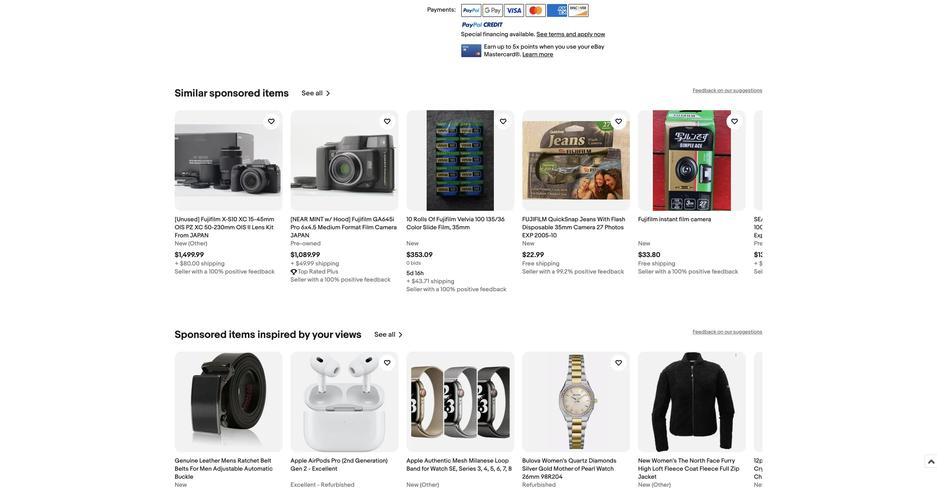Task type: describe. For each thing, give the bounding box(es) containing it.
Seller with a 99.3% positive feedback text field
[[755, 268, 856, 276]]

discover image
[[569, 4, 589, 17]]

terms
[[549, 30, 565, 38]]

feedback on our suggestions link for similar sponsored items
[[693, 87, 763, 94]]

special financing available. see terms and apply now
[[461, 30, 606, 38]]

color
[[407, 224, 422, 231]]

seller inside text box
[[291, 276, 306, 284]]

$22.99 text field
[[523, 251, 545, 259]]

positive inside sealed fujifilm quicksnap outdoor 1000 disposable 35mm film camera - exp.11/2012 pre-owned $13.53 + $5.05 shipping seller with a 99.3% positive feedback
[[807, 268, 829, 276]]

new inside fujifilm quicksnap jeans with flash disposable 35mm camera 27 photos exp 2005-10 new $22.99 free shipping seller with a 99.2% positive feedback
[[523, 240, 535, 248]]

with inside [unused] fujifilm x-s10 xc 15-45mm ois pz xc 50-230mm ois ii lens kit from japan new (other) $1,499.99 + $80.00 shipping seller with a 100% positive feedback
[[192, 268, 203, 276]]

authentic
[[425, 457, 451, 465]]

x-
[[222, 216, 228, 223]]

$1,089.99
[[291, 251, 320, 259]]

feedback inside new $33.80 free shipping seller with a 100% positive feedback
[[712, 268, 739, 276]]

a inside sealed fujifilm quicksnap outdoor 1000 disposable 35mm film camera - exp.11/2012 pre-owned $13.53 + $5.05 shipping seller with a 99.3% positive feedback
[[784, 268, 787, 276]]

$33.80 text field
[[639, 251, 661, 259]]

fujifilm inside [unused] fujifilm x-s10 xc 15-45mm ois pz xc 50-230mm ois ii lens kit from japan new (other) $1,499.99 + $80.00 shipping seller with a 100% positive feedback
[[201, 216, 221, 223]]

4 fujifilm from the left
[[639, 216, 658, 223]]

refurbished inside text field
[[321, 482, 355, 489]]

similar
[[175, 87, 207, 100]]

outdoor
[[830, 216, 853, 223]]

new text field for $22.99
[[523, 240, 535, 248]]

excellent inside apple airpods pro (2nd generation) gen 2 - excellent
[[312, 465, 338, 473]]

photos
[[605, 224, 624, 231]]

for
[[190, 465, 199, 473]]

new down jacket
[[639, 482, 651, 489]]

new inside 12pcs christmas tree decoration crystal ornaments - hanging acrylic christmas new
[[755, 482, 767, 489]]

apple for gen
[[291, 457, 307, 465]]

apple authentic mesh milanese loop band for watch se, series 3, 4, 5, 6, 7, 8
[[407, 457, 512, 473]]

100% inside new $33.80 free shipping seller with a 100% positive feedback
[[673, 268, 688, 276]]

1 vertical spatial your
[[312, 329, 333, 341]]

gold
[[539, 465, 553, 473]]

new $33.80 free shipping seller with a 100% positive feedback
[[639, 240, 739, 276]]

seller inside sealed fujifilm quicksnap outdoor 1000 disposable 35mm film camera - exp.11/2012 pre-owned $13.53 + $5.05 shipping seller with a 99.3% positive feedback
[[755, 268, 770, 276]]

generation)
[[355, 457, 388, 465]]

+ $43.71 shipping text field
[[407, 278, 455, 286]]

Excellent - Refurbished text field
[[291, 482, 355, 490]]

seller inside [unused] fujifilm x-s10 xc 15-45mm ois pz xc 50-230mm ois ii lens kit from japan new (other) $1,499.99 + $80.00 shipping seller with a 100% positive feedback
[[175, 268, 190, 276]]

with
[[598, 216, 610, 223]]

3,
[[478, 465, 483, 473]]

velvia
[[458, 216, 474, 223]]

Seller with a 99.2% positive feedback text field
[[523, 268, 625, 276]]

7,
[[503, 465, 507, 473]]

mesh
[[453, 457, 468, 465]]

shipping inside new $33.80 free shipping seller with a 100% positive feedback
[[652, 260, 676, 268]]

excellent - refurbished
[[291, 482, 355, 489]]

1 vertical spatial christmas
[[755, 474, 783, 481]]

loft
[[653, 465, 664, 473]]

all for sponsored items inspired by your views
[[389, 331, 396, 339]]

1 vertical spatial xc
[[195, 224, 203, 231]]

your inside earn up to 5x points when you use your ebay mastercard®.
[[578, 43, 590, 51]]

mother
[[554, 465, 574, 473]]

watch inside bulova women's quartz diamonds silver gold mother of pearl watch 26mm 98r204 refurbished
[[597, 465, 614, 473]]

15-
[[249, 216, 257, 223]]

views
[[335, 329, 362, 341]]

(other) inside [unused] fujifilm x-s10 xc 15-45mm ois pz xc 50-230mm ois ii lens kit from japan new (other) $1,499.99 + $80.00 shipping seller with a 100% positive feedback
[[188, 240, 207, 248]]

$353.09
[[407, 251, 433, 259]]

12pcs
[[755, 457, 770, 465]]

with inside sealed fujifilm quicksnap outdoor 1000 disposable 35mm film camera - exp.11/2012 pre-owned $13.53 + $5.05 shipping seller with a 99.3% positive feedback
[[772, 268, 783, 276]]

owned inside [near mint w/ hood] fujifilm ga645i pro 6x4.5 medium format film camera japan pre-owned $1,089.99 + $49.99 shipping
[[302, 240, 321, 248]]

ebay mastercard image
[[461, 44, 482, 57]]

flash
[[612, 216, 626, 223]]

you
[[556, 43, 566, 51]]

more
[[539, 51, 554, 58]]

+ inside [unused] fujifilm x-s10 xc 15-45mm ois pz xc 50-230mm ois ii lens kit from japan new (other) $1,499.99 + $80.00 shipping seller with a 100% positive feedback
[[175, 260, 179, 268]]

see for inspired
[[375, 331, 387, 339]]

27
[[597, 224, 604, 231]]

free inside new $33.80 free shipping seller with a 100% positive feedback
[[639, 260, 651, 268]]

japan inside [unused] fujifilm x-s10 xc 15-45mm ois pz xc 50-230mm ois ii lens kit from japan new (other) $1,499.99 + $80.00 shipping seller with a 100% positive feedback
[[190, 232, 209, 240]]

positive inside text box
[[341, 276, 363, 284]]

exp
[[523, 232, 533, 240]]

0
[[407, 260, 410, 266]]

Seller with a 100% positive feedback text field
[[291, 276, 391, 284]]

loop
[[495, 457, 509, 465]]

use
[[567, 43, 577, 51]]

decoration
[[815, 457, 845, 465]]

see all text field for similar sponsored items
[[302, 89, 323, 98]]

pro inside [near mint w/ hood] fujifilm ga645i pro 6x4.5 medium format film camera japan pre-owned $1,089.99 + $49.99 shipping
[[291, 224, 300, 231]]

film
[[680, 216, 690, 223]]

6x4.5
[[301, 224, 317, 231]]

the
[[679, 457, 689, 465]]

see all for sponsored items inspired by your views
[[375, 331, 396, 339]]

35mm for $13.53
[[802, 224, 819, 231]]

with inside new $353.09 0 bids 5d 16h + $43.71 shipping seller with a 100% positive feedback
[[424, 286, 435, 293]]

2 ois from the left
[[236, 224, 246, 231]]

jacket
[[639, 474, 657, 481]]

5x
[[513, 43, 520, 51]]

coat
[[685, 465, 699, 473]]

+ $5.05 shipping text field
[[755, 260, 801, 268]]

0 horizontal spatial items
[[229, 329, 255, 341]]

our for similar sponsored items
[[725, 87, 733, 94]]

women's for mother
[[542, 457, 568, 465]]

similar sponsored items
[[175, 87, 289, 100]]

+ $49.99 shipping text field
[[291, 260, 339, 268]]

tree
[[801, 457, 813, 465]]

positive inside new $33.80 free shipping seller with a 100% positive feedback
[[689, 268, 711, 276]]

apple for band
[[407, 457, 423, 465]]

apply
[[578, 30, 593, 38]]

$43.71
[[412, 278, 430, 285]]

2 fleece from the left
[[700, 465, 719, 473]]

quartz
[[569, 457, 588, 465]]

see all link for similar sponsored items
[[302, 87, 331, 100]]

seller with a 100% positive feedback text field for $1,499.99
[[175, 268, 275, 276]]

99.2%
[[557, 268, 574, 276]]

japan inside [near mint w/ hood] fujifilm ga645i pro 6x4.5 medium format film camera japan pre-owned $1,089.99 + $49.99 shipping
[[291, 232, 309, 240]]

positive inside new $353.09 0 bids 5d 16h + $43.71 shipping seller with a 100% positive feedback
[[457, 286, 479, 293]]

by
[[299, 329, 310, 341]]

master card image
[[526, 4, 546, 17]]

owned inside sealed fujifilm quicksnap outdoor 1000 disposable 35mm film camera - exp.11/2012 pre-owned $13.53 + $5.05 shipping seller with a 99.3% positive feedback
[[766, 240, 785, 248]]

genuine
[[175, 457, 198, 465]]

+ inside [near mint w/ hood] fujifilm ga645i pro 6x4.5 medium format film camera japan pre-owned $1,089.99 + $49.99 shipping
[[291, 260, 295, 268]]

mint
[[310, 216, 324, 223]]

8
[[509, 465, 512, 473]]

feedback inside text box
[[365, 276, 391, 284]]

0 bids text field
[[407, 260, 421, 266]]

100
[[476, 216, 485, 223]]

free inside fujifilm quicksnap jeans with flash disposable 35mm camera 27 photos exp 2005-10 new $22.99 free shipping seller with a 99.2% positive feedback
[[523, 260, 535, 268]]

excellent inside text field
[[291, 482, 316, 489]]

new inside new $353.09 0 bids 5d 16h + $43.71 shipping seller with a 100% positive feedback
[[407, 240, 419, 248]]

paypal image
[[461, 4, 482, 17]]

feedback on our suggestions for sponsored items inspired by your views
[[693, 329, 763, 335]]

with inside new $33.80 free shipping seller with a 100% positive feedback
[[656, 268, 667, 276]]

new inside text field
[[407, 482, 419, 489]]

$1,499.99
[[175, 251, 204, 259]]

on for similar sponsored items
[[718, 87, 724, 94]]

points
[[521, 43, 538, 51]]

quicksnap inside sealed fujifilm quicksnap outdoor 1000 disposable 35mm film camera - exp.11/2012 pre-owned $13.53 + $5.05 shipping seller with a 99.3% positive feedback
[[799, 216, 829, 223]]

Free shipping text field
[[523, 260, 560, 268]]

135/36
[[486, 216, 505, 223]]

1 vertical spatial new (other) text field
[[639, 482, 671, 490]]

100% inside new $353.09 0 bids 5d 16h + $43.71 shipping seller with a 100% positive feedback
[[441, 286, 456, 293]]

bulova
[[523, 457, 541, 465]]

1 fleece from the left
[[665, 465, 684, 473]]

pearl
[[582, 465, 596, 473]]

silver
[[523, 465, 538, 473]]

pz
[[186, 224, 193, 231]]

1 ois from the left
[[175, 224, 185, 231]]

camera
[[691, 216, 712, 223]]

positive inside fujifilm quicksnap jeans with flash disposable 35mm camera 27 photos exp 2005-10 new $22.99 free shipping seller with a 99.2% positive feedback
[[575, 268, 597, 276]]

$1,089.99 text field
[[291, 251, 320, 259]]

available.
[[510, 30, 536, 38]]

film inside [near mint w/ hood] fujifilm ga645i pro 6x4.5 medium format film camera japan pre-owned $1,089.99 + $49.99 shipping
[[363, 224, 374, 231]]

- inside text field
[[317, 482, 320, 489]]

financing
[[483, 30, 509, 38]]

a inside [unused] fujifilm x-s10 xc 15-45mm ois pz xc 50-230mm ois ii lens kit from japan new (other) $1,499.99 + $80.00 shipping seller with a 100% positive feedback
[[204, 268, 208, 276]]

seller with a 100% positive feedback text field for $33.80
[[639, 268, 739, 276]]

26mm
[[523, 474, 540, 481]]

- inside sealed fujifilm quicksnap outdoor 1000 disposable 35mm film camera - exp.11/2012 pre-owned $13.53 + $5.05 shipping seller with a 99.3% positive feedback
[[856, 224, 859, 231]]

high
[[639, 465, 652, 473]]

camera inside fujifilm quicksnap jeans with flash disposable 35mm camera 27 photos exp 2005-10 new $22.99 free shipping seller with a 99.2% positive feedback
[[574, 224, 596, 231]]

mastercard®.
[[484, 51, 522, 58]]

jeans
[[580, 216, 597, 223]]

2005-
[[535, 232, 552, 240]]

fujifilm quicksnap jeans with flash disposable 35mm camera 27 photos exp 2005-10 new $22.99 free shipping seller with a 99.2% positive feedback
[[523, 216, 626, 276]]

camera inside sealed fujifilm quicksnap outdoor 1000 disposable 35mm film camera - exp.11/2012 pre-owned $13.53 + $5.05 shipping seller with a 99.3% positive feedback
[[833, 224, 855, 231]]

5,
[[491, 465, 496, 473]]

men
[[200, 465, 212, 473]]

10 inside fujifilm quicksnap jeans with flash disposable 35mm camera 27 photos exp 2005-10 new $22.99 free shipping seller with a 99.2% positive feedback
[[552, 232, 557, 240]]

new inside new $33.80 free shipping seller with a 100% positive feedback
[[639, 240, 651, 248]]

seller inside new $33.80 free shipping seller with a 100% positive feedback
[[639, 268, 654, 276]]

gen
[[291, 465, 303, 473]]

exp.11/2012
[[755, 232, 785, 240]]

learn more
[[523, 51, 554, 58]]

new text field for $353.09
[[407, 240, 419, 248]]

New text field
[[755, 482, 767, 490]]

bulova women's quartz diamonds silver gold mother of pearl watch 26mm 98r204 refurbished
[[523, 457, 617, 489]]

[unused]
[[175, 216, 200, 223]]

a inside fujifilm quicksnap jeans with flash disposable 35mm camera 27 photos exp 2005-10 new $22.99 free shipping seller with a 99.2% positive feedback
[[552, 268, 555, 276]]

98r204
[[541, 474, 563, 481]]

all for similar sponsored items
[[316, 89, 323, 98]]

top
[[298, 268, 308, 276]]

feedback for similar sponsored items
[[693, 87, 717, 94]]

- inside apple airpods pro (2nd generation) gen 2 - excellent
[[309, 465, 311, 473]]

feedback inside [unused] fujifilm x-s10 xc 15-45mm ois pz xc 50-230mm ois ii lens kit from japan new (other) $1,499.99 + $80.00 shipping seller with a 100% positive feedback
[[249, 268, 275, 276]]

automatic
[[244, 465, 273, 473]]

top rated plus
[[298, 268, 339, 276]]

women's for high
[[652, 457, 677, 465]]

new text field for $33.80
[[639, 240, 651, 248]]

shipping inside [unused] fujifilm x-s10 xc 15-45mm ois pz xc 50-230mm ois ii lens kit from japan new (other) $1,499.99 + $80.00 shipping seller with a 100% positive feedback
[[201, 260, 225, 268]]



Task type: locate. For each thing, give the bounding box(es) containing it.
face
[[707, 457, 720, 465]]

2 japan from the left
[[291, 232, 309, 240]]

new up $353.09
[[407, 240, 419, 248]]

pre- up $1,089.99
[[291, 240, 302, 248]]

1 vertical spatial see all
[[375, 331, 396, 339]]

se,
[[449, 465, 458, 473]]

quicksnap inside fujifilm quicksnap jeans with flash disposable 35mm camera 27 photos exp 2005-10 new $22.99 free shipping seller with a 99.2% positive feedback
[[549, 216, 579, 223]]

1 horizontal spatial new (other) text field
[[639, 482, 671, 490]]

bids
[[411, 260, 421, 266]]

christmas up "ornaments"
[[772, 457, 800, 465]]

35mm inside fujifilm quicksnap jeans with flash disposable 35mm camera 27 photos exp 2005-10 new $22.99 free shipping seller with a 99.2% positive feedback
[[555, 224, 573, 231]]

0 horizontal spatial pre-owned text field
[[291, 240, 321, 248]]

0 vertical spatial items
[[263, 87, 289, 100]]

apple airpods pro (2nd generation) gen 2 - excellent
[[291, 457, 388, 473]]

camera down outdoor on the top of the page
[[833, 224, 855, 231]]

1 horizontal spatial women's
[[652, 457, 677, 465]]

3 camera from the left
[[833, 224, 855, 231]]

pre- inside [near mint w/ hood] fujifilm ga645i pro 6x4.5 medium format film camera japan pre-owned $1,089.99 + $49.99 shipping
[[291, 240, 302, 248]]

shipping inside fujifilm quicksnap jeans with flash disposable 35mm camera 27 photos exp 2005-10 new $22.99 free shipping seller with a 99.2% positive feedback
[[536, 260, 560, 268]]

- inside 12pcs christmas tree decoration crystal ornaments - hanging acrylic christmas new
[[808, 465, 810, 473]]

rated
[[309, 268, 326, 276]]

1 horizontal spatial pre-owned text field
[[755, 240, 785, 248]]

1 horizontal spatial see all text field
[[375, 331, 396, 339]]

10
[[407, 216, 412, 223], [552, 232, 557, 240]]

+ inside sealed fujifilm quicksnap outdoor 1000 disposable 35mm film camera - exp.11/2012 pre-owned $13.53 + $5.05 shipping seller with a 99.3% positive feedback
[[755, 260, 759, 268]]

1 vertical spatial all
[[389, 331, 396, 339]]

0 vertical spatial see
[[537, 30, 548, 38]]

2 horizontal spatial (other)
[[652, 482, 671, 489]]

2 watch from the left
[[597, 465, 614, 473]]

1 vertical spatial 10
[[552, 232, 557, 240]]

crystal
[[755, 465, 774, 473]]

0 horizontal spatial film
[[363, 224, 374, 231]]

0 vertical spatial all
[[316, 89, 323, 98]]

Seller with a 100% positive feedback text field
[[175, 268, 275, 276], [639, 268, 739, 276], [407, 286, 507, 294]]

0 horizontal spatial seller with a 100% positive feedback text field
[[175, 268, 275, 276]]

1 horizontal spatial film
[[821, 224, 832, 231]]

5d 16h text field
[[407, 270, 424, 278]]

fleece down the 'the'
[[665, 465, 684, 473]]

kit
[[266, 224, 274, 231]]

0 horizontal spatial owned
[[302, 240, 321, 248]]

1 feedback on our suggestions link from the top
[[693, 87, 763, 94]]

fujifilm inside 10 rolls of fujifilm velvia 100 135/36 color slide film, 35mm
[[437, 216, 456, 223]]

payments:
[[428, 6, 456, 14]]

apple inside apple airpods pro (2nd generation) gen 2 - excellent
[[291, 457, 307, 465]]

women's up mother
[[542, 457, 568, 465]]

christmas down crystal
[[755, 474, 783, 481]]

ii
[[248, 224, 251, 231]]

new inside [unused] fujifilm x-s10 xc 15-45mm ois pz xc 50-230mm ois ii lens kit from japan new (other) $1,499.99 + $80.00 shipping seller with a 100% positive feedback
[[175, 240, 187, 248]]

50-
[[204, 224, 214, 231]]

+ inside new $353.09 0 bids 5d 16h + $43.71 shipping seller with a 100% positive feedback
[[407, 278, 411, 285]]

1 fujifilm from the left
[[201, 216, 221, 223]]

new text field up $33.80 text box
[[639, 240, 651, 248]]

google pay image
[[483, 4, 503, 17]]

new women's the north face furry high loft  fleece coat fleece full zip jacket new (other)
[[639, 457, 740, 489]]

fujifilm right sealed
[[778, 216, 797, 223]]

belt
[[261, 457, 272, 465]]

[unused] fujifilm x-s10 xc 15-45mm ois pz xc 50-230mm ois ii lens kit from japan new (other) $1,499.99 + $80.00 shipping seller with a 100% positive feedback
[[175, 216, 275, 276]]

1 horizontal spatial refurbished
[[523, 482, 556, 489]]

1 horizontal spatial apple
[[407, 457, 423, 465]]

on
[[718, 87, 724, 94], [718, 329, 724, 335]]

0 horizontal spatial new (other) text field
[[175, 240, 207, 248]]

2 pre- from the left
[[755, 240, 766, 248]]

[near mint w/ hood] fujifilm ga645i pro 6x4.5 medium format film camera japan pre-owned $1,089.99 + $49.99 shipping
[[291, 216, 397, 268]]

feedback inside new $353.09 0 bids 5d 16h + $43.71 shipping seller with a 100% positive feedback
[[481, 286, 507, 293]]

(2nd
[[342, 457, 354, 465]]

disposable for new
[[523, 224, 554, 231]]

$353.09 text field
[[407, 251, 433, 259]]

$22.99
[[523, 251, 545, 259]]

2 film from the left
[[821, 224, 832, 231]]

with down $80.00
[[192, 268, 203, 276]]

suggestions
[[734, 87, 763, 94], [734, 329, 763, 335]]

seller down $5.05
[[755, 268, 770, 276]]

american express image
[[547, 4, 568, 17]]

1 suggestions from the top
[[734, 87, 763, 94]]

new down band
[[407, 482, 419, 489]]

new (other) text field up $1,499.99 "text field"
[[175, 240, 207, 248]]

watch down "authentic"
[[431, 465, 448, 473]]

1 horizontal spatial seller with a 100% positive feedback text field
[[407, 286, 507, 294]]

free down $33.80 text box
[[639, 260, 651, 268]]

2 camera from the left
[[574, 224, 596, 231]]

35mm for new
[[555, 224, 573, 231]]

10 up color
[[407, 216, 412, 223]]

with left 99.2%
[[540, 268, 551, 276]]

japan
[[190, 232, 209, 240], [291, 232, 309, 240]]

1 vertical spatial items
[[229, 329, 255, 341]]

shipping inside sealed fujifilm quicksnap outdoor 1000 disposable 35mm film camera - exp.11/2012 pre-owned $13.53 + $5.05 shipping seller with a 99.3% positive feedback
[[777, 260, 801, 268]]

seller with a 100% positive feedback
[[291, 276, 391, 284]]

a inside new $33.80 free shipping seller with a 100% positive feedback
[[668, 268, 671, 276]]

2 feedback from the top
[[693, 329, 717, 335]]

pro left "(2nd"
[[332, 457, 341, 465]]

fujifilm up format
[[352, 216, 372, 223]]

full
[[720, 465, 730, 473]]

women's up loft
[[652, 457, 677, 465]]

fujifilm up film,
[[437, 216, 456, 223]]

2 horizontal spatial seller with a 100% positive feedback text field
[[639, 268, 739, 276]]

1 horizontal spatial fleece
[[700, 465, 719, 473]]

0 vertical spatial our
[[725, 87, 733, 94]]

1 disposable from the left
[[523, 224, 554, 231]]

new up $33.80 text box
[[639, 240, 651, 248]]

see for items
[[302, 89, 314, 98]]

2 35mm from the left
[[555, 224, 573, 231]]

0 horizontal spatial all
[[316, 89, 323, 98]]

paypal credit image
[[461, 22, 503, 28]]

women's inside new women's the north face furry high loft  fleece coat fleece full zip jacket new (other)
[[652, 457, 677, 465]]

1 vertical spatial pro
[[332, 457, 341, 465]]

2 fujifilm from the left
[[352, 216, 372, 223]]

0 horizontal spatial camera
[[375, 224, 397, 231]]

$5.05
[[760, 260, 775, 268]]

2 disposable from the left
[[769, 224, 800, 231]]

new (other) text field down jacket
[[639, 482, 671, 490]]

items
[[263, 87, 289, 100], [229, 329, 255, 341]]

1 feedback from the top
[[693, 87, 717, 94]]

2 horizontal spatial see
[[537, 30, 548, 38]]

5 fujifilm from the left
[[778, 216, 797, 223]]

0 horizontal spatial apple
[[291, 457, 307, 465]]

0 vertical spatial xc
[[239, 216, 247, 223]]

shipping inside [near mint w/ hood] fujifilm ga645i pro 6x4.5 medium format film camera japan pre-owned $1,089.99 + $49.99 shipping
[[316, 260, 339, 268]]

seller down $80.00
[[175, 268, 190, 276]]

10 right exp
[[552, 232, 557, 240]]

See all text field
[[302, 89, 323, 98], [375, 331, 396, 339]]

2 horizontal spatial camera
[[833, 224, 855, 231]]

pre- inside sealed fujifilm quicksnap outdoor 1000 disposable 35mm film camera - exp.11/2012 pre-owned $13.53 + $5.05 shipping seller with a 99.3% positive feedback
[[755, 240, 766, 248]]

2 women's from the left
[[652, 457, 677, 465]]

and
[[566, 30, 577, 38]]

disposable down fujifilm in the top right of the page
[[523, 224, 554, 231]]

0 horizontal spatial ois
[[175, 224, 185, 231]]

apple up band
[[407, 457, 423, 465]]

new text field down the buckle
[[175, 482, 187, 490]]

fujifilm inside sealed fujifilm quicksnap outdoor 1000 disposable 35mm film camera - exp.11/2012 pre-owned $13.53 + $5.05 shipping seller with a 99.3% positive feedback
[[778, 216, 797, 223]]

+ left "$49.99" in the left of the page
[[291, 260, 295, 268]]

of
[[429, 216, 435, 223]]

0 horizontal spatial see all
[[302, 89, 323, 98]]

fujifilm up 50- at the left top of page
[[201, 216, 221, 223]]

1 horizontal spatial your
[[578, 43, 590, 51]]

1 horizontal spatial quicksnap
[[799, 216, 829, 223]]

quicksnap left outdoor on the top of the page
[[799, 216, 829, 223]]

ois up from
[[175, 224, 185, 231]]

1 vertical spatial see all link
[[375, 329, 404, 341]]

with down $5.05
[[772, 268, 783, 276]]

owned up $1,089.99 text field
[[302, 240, 321, 248]]

1 horizontal spatial (other)
[[420, 482, 439, 489]]

new text field down exp
[[523, 240, 535, 248]]

+ down 5d
[[407, 278, 411, 285]]

45mm
[[257, 216, 274, 223]]

$13.53
[[755, 251, 775, 259]]

$1,499.99 text field
[[175, 251, 204, 259]]

0 vertical spatial your
[[578, 43, 590, 51]]

fujifilm
[[523, 216, 547, 223]]

pro down [near
[[291, 224, 300, 231]]

suggestions for similar sponsored items
[[734, 87, 763, 94]]

new down crystal
[[755, 482, 767, 489]]

2 owned from the left
[[766, 240, 785, 248]]

1 horizontal spatial watch
[[597, 465, 614, 473]]

0 horizontal spatial your
[[312, 329, 333, 341]]

1 horizontal spatial xc
[[239, 216, 247, 223]]

0 vertical spatial on
[[718, 87, 724, 94]]

0 horizontal spatial (other)
[[188, 240, 207, 248]]

new (other)
[[407, 482, 439, 489]]

1 horizontal spatial items
[[263, 87, 289, 100]]

disposable
[[523, 224, 554, 231], [769, 224, 800, 231]]

1 watch from the left
[[431, 465, 448, 473]]

1 women's from the left
[[542, 457, 568, 465]]

pre- up the $13.53
[[755, 240, 766, 248]]

35mm inside 10 rolls of fujifilm velvia 100 135/36 color slide film, 35mm
[[453, 224, 470, 231]]

disposable inside fujifilm quicksnap jeans with flash disposable 35mm camera 27 photos exp 2005-10 new $22.99 free shipping seller with a 99.2% positive feedback
[[523, 224, 554, 231]]

of
[[575, 465, 580, 473]]

0 vertical spatial see all
[[302, 89, 323, 98]]

1 horizontal spatial see
[[375, 331, 387, 339]]

1 horizontal spatial camera
[[574, 224, 596, 231]]

10 inside 10 rolls of fujifilm velvia 100 135/36 color slide film, 35mm
[[407, 216, 412, 223]]

2 apple from the left
[[407, 457, 423, 465]]

seller down $22.99 text box
[[523, 268, 538, 276]]

see all for similar sponsored items
[[302, 89, 323, 98]]

watch down diamonds
[[597, 465, 614, 473]]

seller down "$43.71" in the left of the page
[[407, 286, 422, 293]]

1 vertical spatial feedback on our suggestions link
[[693, 329, 763, 335]]

0 vertical spatial feedback on our suggestions link
[[693, 87, 763, 94]]

2 free from the left
[[639, 260, 651, 268]]

(other) inside new (other) text field
[[420, 482, 439, 489]]

1 vertical spatial our
[[725, 329, 733, 335]]

1 vertical spatial on
[[718, 329, 724, 335]]

a
[[204, 268, 208, 276], [552, 268, 555, 276], [668, 268, 671, 276], [784, 268, 787, 276], [320, 276, 324, 284], [436, 286, 440, 293]]

1 vertical spatial suggestions
[[734, 329, 763, 335]]

2 horizontal spatial 35mm
[[802, 224, 819, 231]]

6,
[[497, 465, 502, 473]]

1 horizontal spatial see all link
[[375, 329, 404, 341]]

1 on from the top
[[718, 87, 724, 94]]

camera inside [near mint w/ hood] fujifilm ga645i pro 6x4.5 medium format film camera japan pre-owned $1,089.99 + $49.99 shipping
[[375, 224, 397, 231]]

1 film from the left
[[363, 224, 374, 231]]

+ left $5.05
[[755, 260, 759, 268]]

1 apple from the left
[[291, 457, 307, 465]]

genuine leather mens ratchet belt belts for men adjustable automatic buckle new
[[175, 457, 273, 489]]

camera
[[375, 224, 397, 231], [574, 224, 596, 231], [833, 224, 855, 231]]

0 vertical spatial new (other) text field
[[175, 240, 207, 248]]

1 horizontal spatial pre-
[[755, 240, 766, 248]]

women's
[[542, 457, 568, 465], [652, 457, 677, 465]]

disposable inside sealed fujifilm quicksnap outdoor 1000 disposable 35mm film camera - exp.11/2012 pre-owned $13.53 + $5.05 shipping seller with a 99.3% positive feedback
[[769, 224, 800, 231]]

sponsored items inspired by your views
[[175, 329, 362, 341]]

new down exp
[[523, 240, 535, 248]]

35mm inside sealed fujifilm quicksnap outdoor 1000 disposable 35mm film camera - exp.11/2012 pre-owned $13.53 + $5.05 shipping seller with a 99.3% positive feedback
[[802, 224, 819, 231]]

0 vertical spatial pro
[[291, 224, 300, 231]]

disposable up exp.11/2012
[[769, 224, 800, 231]]

0 vertical spatial 10
[[407, 216, 412, 223]]

Top Rated Plus text field
[[298, 268, 339, 276]]

100%
[[209, 268, 224, 276], [673, 268, 688, 276], [325, 276, 340, 284], [441, 286, 456, 293]]

shipping right $80.00
[[201, 260, 225, 268]]

1 horizontal spatial see all
[[375, 331, 396, 339]]

(other)
[[188, 240, 207, 248], [420, 482, 439, 489], [652, 482, 671, 489]]

0 vertical spatial feedback
[[693, 87, 717, 94]]

0 horizontal spatial watch
[[431, 465, 448, 473]]

new text field up $353.09
[[407, 240, 419, 248]]

2 quicksnap from the left
[[799, 216, 829, 223]]

apple up gen
[[291, 457, 307, 465]]

all
[[316, 89, 323, 98], [389, 331, 396, 339]]

shipping up plus
[[316, 260, 339, 268]]

on for sponsored items inspired by your views
[[718, 329, 724, 335]]

1 pre- from the left
[[291, 240, 302, 248]]

shipping up 99.3% on the right bottom of the page
[[777, 260, 801, 268]]

ratchet
[[238, 457, 259, 465]]

1 horizontal spatial disposable
[[769, 224, 800, 231]]

see all text field for sponsored items inspired by your views
[[375, 331, 396, 339]]

0 vertical spatial christmas
[[772, 457, 800, 465]]

1 quicksnap from the left
[[549, 216, 579, 223]]

pre-owned text field down exp.11/2012
[[755, 240, 785, 248]]

12pcs christmas tree decoration crystal ornaments - hanging acrylic christmas new
[[755, 457, 855, 489]]

positive
[[225, 268, 247, 276], [575, 268, 597, 276], [689, 268, 711, 276], [807, 268, 829, 276], [341, 276, 363, 284], [457, 286, 479, 293]]

0 vertical spatial excellent
[[312, 465, 338, 473]]

+
[[175, 260, 179, 268], [291, 260, 295, 268], [755, 260, 759, 268], [407, 278, 411, 285]]

watch
[[431, 465, 448, 473], [597, 465, 614, 473]]

feedback inside fujifilm quicksnap jeans with flash disposable 35mm camera 27 photos exp 2005-10 new $22.99 free shipping seller with a 99.2% positive feedback
[[598, 268, 625, 276]]

0 horizontal spatial 35mm
[[453, 224, 470, 231]]

0 vertical spatial see all text field
[[302, 89, 323, 98]]

2 refurbished from the left
[[523, 482, 556, 489]]

1 horizontal spatial all
[[389, 331, 396, 339]]

seller inside fujifilm quicksnap jeans with flash disposable 35mm camera 27 photos exp 2005-10 new $22.99 free shipping seller with a 99.2% positive feedback
[[523, 268, 538, 276]]

1 refurbished from the left
[[321, 482, 355, 489]]

your right by
[[312, 329, 333, 341]]

feedback for sponsored items inspired by your views
[[693, 329, 717, 335]]

1 our from the top
[[725, 87, 733, 94]]

see all link for sponsored items inspired by your views
[[375, 329, 404, 341]]

(other) down jacket
[[652, 482, 671, 489]]

2 feedback on our suggestions from the top
[[693, 329, 763, 335]]

New (Other) text field
[[175, 240, 207, 248], [639, 482, 671, 490]]

refurbished down 26mm
[[523, 482, 556, 489]]

0 vertical spatial feedback on our suggestions
[[693, 87, 763, 94]]

1 35mm from the left
[[453, 224, 470, 231]]

0 horizontal spatial women's
[[542, 457, 568, 465]]

0 horizontal spatial fleece
[[665, 465, 684, 473]]

1 vertical spatial see
[[302, 89, 314, 98]]

0 horizontal spatial xc
[[195, 224, 203, 231]]

our
[[725, 87, 733, 94], [725, 329, 733, 335]]

excellent down airpods
[[312, 465, 338, 473]]

1 horizontal spatial free
[[639, 260, 651, 268]]

suggestions for sponsored items inspired by your views
[[734, 329, 763, 335]]

0 horizontal spatial quicksnap
[[549, 216, 579, 223]]

10 rolls of fujifilm velvia 100 135/36 color slide film, 35mm
[[407, 216, 505, 231]]

fujifilm instant film camera
[[639, 216, 712, 223]]

seller inside new $353.09 0 bids 5d 16h + $43.71 shipping seller with a 100% positive feedback
[[407, 286, 422, 293]]

1 free from the left
[[523, 260, 535, 268]]

0 horizontal spatial see
[[302, 89, 314, 98]]

quicksnap left jeans
[[549, 216, 579, 223]]

women's inside bulova women's quartz diamonds silver gold mother of pearl watch 26mm 98r204 refurbished
[[542, 457, 568, 465]]

fujifilm inside [near mint w/ hood] fujifilm ga645i pro 6x4.5 medium format film camera japan pre-owned $1,089.99 + $49.99 shipping
[[352, 216, 372, 223]]

1 horizontal spatial owned
[[766, 240, 785, 248]]

belts
[[175, 465, 189, 473]]

1 horizontal spatial 10
[[552, 232, 557, 240]]

watch inside "apple authentic mesh milanese loop band for watch se, series 3, 4, 5, 6, 7, 8"
[[431, 465, 448, 473]]

New text field
[[407, 240, 419, 248], [523, 240, 535, 248], [639, 240, 651, 248], [175, 482, 187, 490]]

japan down 6x4.5
[[291, 232, 309, 240]]

airpods
[[309, 457, 330, 465]]

seller down $33.80
[[639, 268, 654, 276]]

2 pre-owned text field from the left
[[755, 240, 785, 248]]

0 horizontal spatial free
[[523, 260, 535, 268]]

see
[[537, 30, 548, 38], [302, 89, 314, 98], [375, 331, 387, 339]]

milanese
[[469, 457, 494, 465]]

2 feedback on our suggestions link from the top
[[693, 329, 763, 335]]

0 vertical spatial see all link
[[302, 87, 331, 100]]

3 fujifilm from the left
[[437, 216, 456, 223]]

2 vertical spatial see
[[375, 331, 387, 339]]

sealed
[[755, 216, 776, 223]]

(other) down for
[[420, 482, 439, 489]]

japan down 50- at the left top of page
[[190, 232, 209, 240]]

1 camera from the left
[[375, 224, 397, 231]]

1 pre-owned text field from the left
[[291, 240, 321, 248]]

1 vertical spatial feedback
[[693, 329, 717, 335]]

seller down top
[[291, 276, 306, 284]]

2 on from the top
[[718, 329, 724, 335]]

+ $80.00 shipping text field
[[175, 260, 225, 268]]

0 horizontal spatial japan
[[190, 232, 209, 240]]

with
[[192, 268, 203, 276], [540, 268, 551, 276], [656, 268, 667, 276], [772, 268, 783, 276], [308, 276, 319, 284], [424, 286, 435, 293]]

1 japan from the left
[[190, 232, 209, 240]]

new $353.09 0 bids 5d 16h + $43.71 shipping seller with a 100% positive feedback
[[407, 240, 507, 293]]

new down from
[[175, 240, 187, 248]]

1 horizontal spatial ois
[[236, 224, 246, 231]]

2 suggestions from the top
[[734, 329, 763, 335]]

a inside seller with a 100% positive feedback text box
[[320, 276, 324, 284]]

xc left 15- at the left top
[[239, 216, 247, 223]]

with down rated
[[308, 276, 319, 284]]

with inside fujifilm quicksnap jeans with flash disposable 35mm camera 27 photos exp 2005-10 new $22.99 free shipping seller with a 99.2% positive feedback
[[540, 268, 551, 276]]

new inside genuine leather mens ratchet belt belts for men adjustable automatic buckle new
[[175, 482, 187, 489]]

0 horizontal spatial pro
[[291, 224, 300, 231]]

ois left ii
[[236, 224, 246, 231]]

new down the buckle
[[175, 482, 187, 489]]

0 horizontal spatial refurbished
[[321, 482, 355, 489]]

pre-owned text field for $1,089.99
[[291, 240, 321, 248]]

with down "$43.71" in the left of the page
[[424, 286, 435, 293]]

5d
[[407, 270, 414, 277]]

a inside new $353.09 0 bids 5d 16h + $43.71 shipping seller with a 100% positive feedback
[[436, 286, 440, 293]]

100% inside [unused] fujifilm x-s10 xc 15-45mm ois pz xc 50-230mm ois ii lens kit from japan new (other) $1,499.99 + $80.00 shipping seller with a 100% positive feedback
[[209, 268, 224, 276]]

1 feedback on our suggestions from the top
[[693, 87, 763, 94]]

New (Other) text field
[[407, 482, 439, 490]]

feedback
[[249, 268, 275, 276], [598, 268, 625, 276], [712, 268, 739, 276], [830, 268, 856, 276], [365, 276, 391, 284], [481, 286, 507, 293]]

buckle
[[175, 474, 194, 481]]

feedback on our suggestions for similar sponsored items
[[693, 87, 763, 94]]

shipping inside new $353.09 0 bids 5d 16h + $43.71 shipping seller with a 100% positive feedback
[[431, 278, 455, 285]]

Free shipping text field
[[639, 260, 676, 268]]

with down $33.80
[[656, 268, 667, 276]]

film,
[[438, 224, 451, 231]]

0 horizontal spatial disposable
[[523, 224, 554, 231]]

(other) inside new women's the north face furry high loft  fleece coat fleece full zip jacket new (other)
[[652, 482, 671, 489]]

feedback on our suggestions link for sponsored items inspired by your views
[[693, 329, 763, 335]]

diamonds
[[589, 457, 617, 465]]

owned down exp.11/2012
[[766, 240, 785, 248]]

Refurbished text field
[[523, 482, 556, 490]]

$33.80
[[639, 251, 661, 259]]

(other) up $1,499.99 "text field"
[[188, 240, 207, 248]]

zip
[[731, 465, 740, 473]]

xc right pz
[[195, 224, 203, 231]]

new up high
[[639, 457, 651, 465]]

seller
[[175, 268, 190, 276], [523, 268, 538, 276], [639, 268, 654, 276], [755, 268, 770, 276], [291, 276, 306, 284], [407, 286, 422, 293]]

1 vertical spatial see all text field
[[375, 331, 396, 339]]

disposable for $13.53
[[769, 224, 800, 231]]

1 owned from the left
[[302, 240, 321, 248]]

100% inside text box
[[325, 276, 340, 284]]

pre-
[[291, 240, 302, 248], [755, 240, 766, 248]]

earn up to 5x points when you use your ebay mastercard®.
[[484, 43, 605, 58]]

excellent down 2
[[291, 482, 316, 489]]

1 vertical spatial excellent
[[291, 482, 316, 489]]

learn more link
[[523, 51, 554, 58]]

our for sponsored items inspired by your views
[[725, 329, 733, 335]]

shipping down $33.80
[[652, 260, 676, 268]]

0 vertical spatial suggestions
[[734, 87, 763, 94]]

pre-owned text field up $1,089.99
[[291, 240, 321, 248]]

refurbished inside bulova women's quartz diamonds silver gold mother of pearl watch 26mm 98r204 refurbished
[[523, 482, 556, 489]]

your right use
[[578, 43, 590, 51]]

0 horizontal spatial see all text field
[[302, 89, 323, 98]]

fleece down face
[[700, 465, 719, 473]]

0 horizontal spatial 10
[[407, 216, 412, 223]]

film down outdoor on the top of the page
[[821, 224, 832, 231]]

shipping
[[201, 260, 225, 268], [316, 260, 339, 268], [536, 260, 560, 268], [652, 260, 676, 268], [777, 260, 801, 268], [431, 278, 455, 285]]

instant
[[660, 216, 678, 223]]

shipping down $22.99 text box
[[536, 260, 560, 268]]

fujifilm left instant
[[639, 216, 658, 223]]

2
[[304, 465, 307, 473]]

feedback inside sealed fujifilm quicksnap outdoor 1000 disposable 35mm film camera - exp.11/2012 pre-owned $13.53 + $5.05 shipping seller with a 99.3% positive feedback
[[830, 268, 856, 276]]

pro inside apple airpods pro (2nd generation) gen 2 - excellent
[[332, 457, 341, 465]]

1 horizontal spatial japan
[[291, 232, 309, 240]]

pro
[[291, 224, 300, 231], [332, 457, 341, 465]]

2 our from the top
[[725, 329, 733, 335]]

free down $22.99 text box
[[523, 260, 535, 268]]

film right format
[[363, 224, 374, 231]]

0 horizontal spatial see all link
[[302, 87, 331, 100]]

positive inside [unused] fujifilm x-s10 xc 15-45mm ois pz xc 50-230mm ois ii lens kit from japan new (other) $1,499.99 + $80.00 shipping seller with a 100% positive feedback
[[225, 268, 247, 276]]

visa image
[[504, 4, 525, 17]]

camera down jeans
[[574, 224, 596, 231]]

Pre-owned text field
[[291, 240, 321, 248], [755, 240, 785, 248]]

1 horizontal spatial pro
[[332, 457, 341, 465]]

1 horizontal spatial 35mm
[[555, 224, 573, 231]]

film inside sealed fujifilm quicksnap outdoor 1000 disposable 35mm film camera - exp.11/2012 pre-owned $13.53 + $5.05 shipping seller with a 99.3% positive feedback
[[821, 224, 832, 231]]

with inside text box
[[308, 276, 319, 284]]

adjustable
[[213, 465, 243, 473]]

0 horizontal spatial pre-
[[291, 240, 302, 248]]

series
[[459, 465, 477, 473]]

$13.53 text field
[[755, 251, 775, 259]]

camera down ga645i
[[375, 224, 397, 231]]

earn
[[484, 43, 496, 51]]

3 35mm from the left
[[802, 224, 819, 231]]

pre-owned text field for $13.53
[[755, 240, 785, 248]]

shipping right "$43.71" in the left of the page
[[431, 278, 455, 285]]

refurbished down apple airpods pro (2nd generation) gen 2 - excellent
[[321, 482, 355, 489]]

apple inside "apple authentic mesh milanese loop band for watch se, series 3, 4, 5, 6, 7, 8"
[[407, 457, 423, 465]]

+ left $80.00
[[175, 260, 179, 268]]



Task type: vqa. For each thing, say whether or not it's contained in the screenshot.


